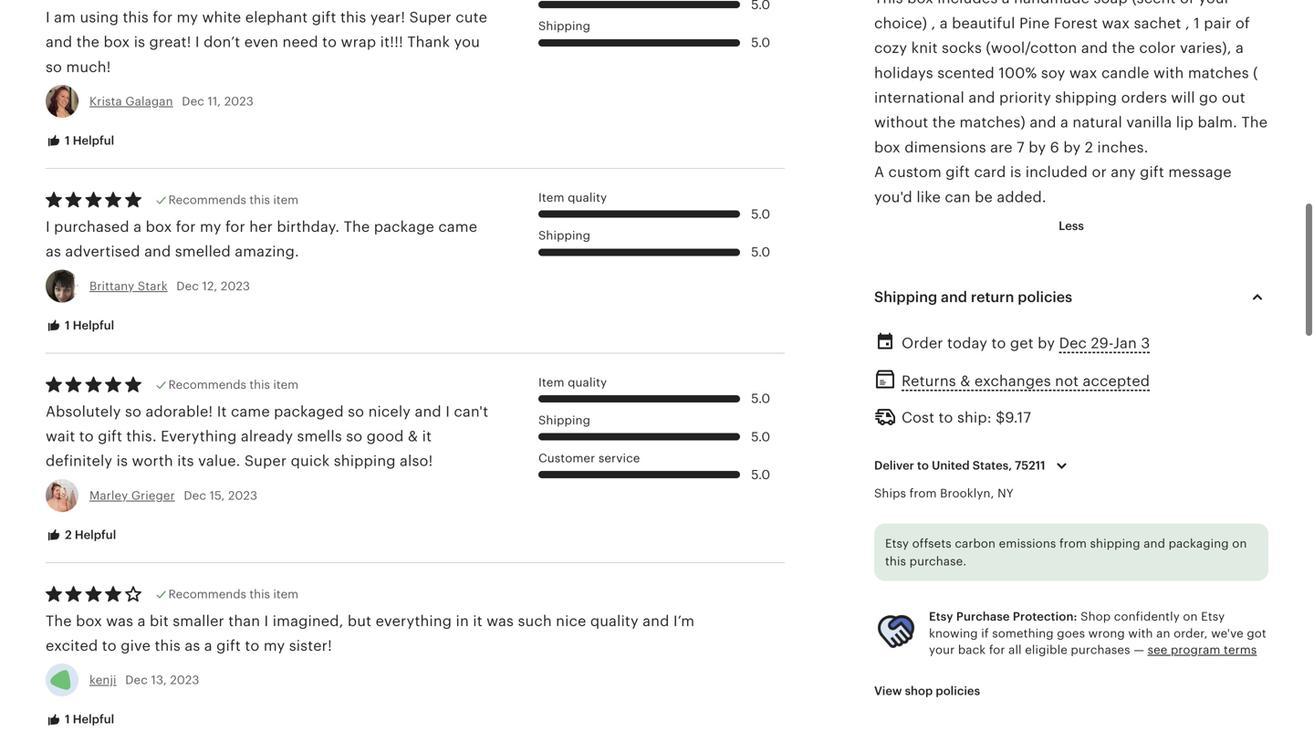 Task type: vqa. For each thing, say whether or not it's contained in the screenshot.
packaging
yes



Task type: locate. For each thing, give the bounding box(es) containing it.
the inside i am using this for my white elephant gift this year! super cute and the box is great! i don't even need to wrap it!!! thank you so much!
[[76, 34, 100, 50]]

includes
[[938, 0, 998, 7]]

0 vertical spatial 2
[[1085, 139, 1094, 156]]

to left united at the bottom right
[[918, 459, 929, 473]]

2 vertical spatial is
[[117, 453, 128, 469]]

see
[[1148, 643, 1168, 657]]

and inside absolutely so adorable! it came packaged so nicely and i can't wait to gift this. everything already smells so good & it definitely is worth its value. super quick shipping also!
[[415, 403, 442, 420]]

2 horizontal spatial the
[[1242, 114, 1268, 131]]

quality for i purchased a box for my for her birthday. the package came as advertised and smelled amazing.
[[568, 191, 607, 205]]

offsets
[[913, 537, 952, 551]]

i left can't
[[446, 403, 450, 420]]

pair
[[1205, 15, 1232, 31]]

i left am
[[46, 9, 50, 25]]

it inside absolutely so adorable! it came packaged so nicely and i can't wait to gift this. everything already smells so good & it definitely is worth its value. super quick shipping also!
[[422, 428, 432, 445]]

kenji
[[89, 673, 117, 687]]

1 helpful down the krista
[[62, 134, 114, 147]]

see program terms link
[[1148, 643, 1258, 657]]

see program terms
[[1148, 643, 1258, 657]]

item quality for i purchased a box for my for her birthday. the package came as advertised and smelled amazing.
[[539, 191, 607, 205]]

1 item from the top
[[539, 191, 565, 205]]

1 horizontal spatial ,
[[1186, 15, 1190, 31]]

this.
[[126, 428, 157, 445]]

1 vertical spatial on
[[1184, 610, 1198, 624]]

and inside i am using this for my white elephant gift this year! super cute and the box is great! i don't even need to wrap it!!! thank you so much!
[[46, 34, 72, 50]]

dec left 12,
[[176, 279, 199, 293]]

1 vertical spatial it
[[473, 613, 483, 629]]

my inside i am using this for my white elephant gift this year! super cute and the box is great! i don't even need to wrap it!!! thank you so much!
[[177, 9, 198, 25]]

0 vertical spatial 1 helpful button
[[32, 124, 128, 158]]

3 item from the top
[[273, 587, 299, 601]]

1 vertical spatial came
[[231, 403, 270, 420]]

the inside this box includes a handmade soap (scent of your choice) , a beautiful pine forest wax sachet , 1 pair of cozy knit socks (wool/cotton and the color varies), a holidays scented 100% soy wax candle with matches ( international and priority shipping orders will go out without the matches) and a natural vanilla lip balm. the box dimensions are 7 by 6 by 2 inches. a custom gift card is included or any gift message you'd like can be added.
[[1242, 114, 1268, 131]]

0 horizontal spatial as
[[46, 243, 61, 260]]

0 horizontal spatial etsy
[[886, 537, 909, 551]]

shop
[[1081, 610, 1111, 624]]

0 vertical spatial recommends
[[168, 193, 246, 207]]

2 horizontal spatial etsy
[[1202, 610, 1225, 624]]

1 5.0 from the top
[[752, 35, 771, 50]]

0 vertical spatial super
[[410, 9, 452, 25]]

0 vertical spatial item
[[273, 193, 299, 207]]

item up the imagined,
[[273, 587, 299, 601]]

0 horizontal spatial came
[[231, 403, 270, 420]]

1 horizontal spatial my
[[200, 219, 221, 235]]

dec
[[182, 94, 204, 108], [176, 279, 199, 293], [1060, 335, 1087, 352], [184, 489, 206, 502], [125, 673, 148, 687]]

1 vertical spatial is
[[1011, 164, 1022, 180]]

and down forest
[[1082, 40, 1109, 56]]

helpful inside button
[[75, 528, 116, 542]]

a up matches
[[1236, 40, 1244, 56]]

box up choice)
[[908, 0, 934, 7]]

2 was from the left
[[487, 613, 514, 629]]

to left wrap
[[322, 34, 337, 50]]

choice)
[[875, 15, 928, 31]]

need
[[283, 34, 318, 50]]

1 vertical spatial item
[[539, 376, 565, 389]]

i inside absolutely so adorable! it came packaged so nicely and i can't wait to gift this. everything already smells so good & it definitely is worth its value. super quick shipping also!
[[446, 403, 450, 420]]

out
[[1222, 89, 1246, 106]]

2 1 helpful from the top
[[62, 318, 114, 332]]

super down already
[[245, 453, 287, 469]]

absolutely so adorable! it came packaged so nicely and i can't wait to gift this. everything already smells so good & it definitely is worth its value. super quick shipping also!
[[46, 403, 489, 469]]

2023
[[224, 94, 254, 108], [221, 279, 250, 293], [228, 489, 258, 502], [170, 673, 199, 687]]

0 horizontal spatial &
[[408, 428, 418, 445]]

0 vertical spatial from
[[910, 486, 937, 500]]

ny
[[998, 486, 1014, 500]]

1 vertical spatial item
[[273, 378, 299, 392]]

1 horizontal spatial of
[[1236, 15, 1251, 31]]

from
[[910, 486, 937, 500], [1060, 537, 1087, 551]]

1 vertical spatial your
[[929, 643, 955, 657]]

1 vertical spatial 2
[[65, 528, 72, 542]]

1 item from the top
[[273, 193, 299, 207]]

11,
[[208, 94, 221, 108]]

1 vertical spatial the
[[344, 219, 370, 235]]

i left purchased
[[46, 219, 50, 235]]

thank
[[407, 34, 450, 50]]

2 horizontal spatial is
[[1011, 164, 1022, 180]]

customer
[[539, 452, 596, 465]]

2 vertical spatial my
[[264, 638, 285, 654]]

my up smelled
[[200, 219, 221, 235]]

policies right 'shop' at the right of page
[[936, 684, 981, 698]]

dec for dec 11, 2023
[[182, 94, 204, 108]]

0 horizontal spatial wax
[[1070, 65, 1098, 81]]

0 vertical spatial item
[[539, 191, 565, 205]]

forest
[[1054, 15, 1098, 31]]

2 item from the top
[[273, 378, 299, 392]]

1 vertical spatial with
[[1129, 627, 1154, 640]]

don't
[[204, 34, 240, 50]]

this left purchase.
[[886, 555, 907, 568]]

1 helpful button down the krista
[[32, 124, 128, 158]]

2023 right 12,
[[221, 279, 250, 293]]

i left "don't"
[[195, 34, 200, 50]]

this down bit
[[155, 638, 181, 654]]

purchase.
[[910, 555, 967, 568]]

krista galagan dec 11, 2023
[[89, 94, 254, 108]]

1 horizontal spatial wax
[[1102, 15, 1130, 31]]

protection:
[[1013, 610, 1078, 624]]

etsy inside etsy offsets carbon emissions from shipping and packaging on this purchase.
[[886, 537, 909, 551]]

0 vertical spatial quality
[[568, 191, 607, 205]]

item up birthday.
[[273, 193, 299, 207]]

4 5.0 from the top
[[752, 391, 771, 406]]

dec left 11,
[[182, 94, 204, 108]]

1 horizontal spatial etsy
[[929, 610, 954, 624]]

as down smaller
[[185, 638, 200, 654]]

year!
[[370, 9, 406, 25]]

&
[[961, 373, 971, 389], [408, 428, 418, 445]]

$
[[996, 410, 1006, 426]]

and left packaging
[[1144, 537, 1166, 551]]

the up dimensions
[[933, 114, 956, 131]]

15,
[[210, 489, 225, 502]]

for up 'great!'
[[153, 9, 173, 25]]

deliver
[[875, 459, 915, 473]]

0 horizontal spatial policies
[[936, 684, 981, 698]]

the
[[1242, 114, 1268, 131], [344, 219, 370, 235], [46, 613, 72, 629]]

2 recommends this item from the top
[[168, 378, 299, 392]]

3 recommends this item from the top
[[168, 587, 299, 601]]

on inside etsy offsets carbon emissions from shipping and packaging on this purchase.
[[1233, 537, 1248, 551]]

shipping inside absolutely so adorable! it came packaged so nicely and i can't wait to gift this. everything already smells so good & it definitely is worth its value. super quick shipping also!
[[334, 453, 396, 469]]

a inside the i purchased a box for my for her birthday. the package came as advertised and smelled amazing.
[[133, 219, 142, 235]]

1 vertical spatial item quality
[[539, 376, 607, 389]]

0 vertical spatial policies
[[1018, 289, 1073, 306]]

2 vertical spatial 1 helpful button
[[32, 703, 128, 737]]

1 for kenji dec 13, 2023
[[65, 713, 70, 726]]

0 vertical spatial as
[[46, 243, 61, 260]]

and up stark
[[144, 243, 171, 260]]

1 horizontal spatial policies
[[1018, 289, 1073, 306]]

1 recommends this item from the top
[[168, 193, 299, 207]]

helpful down brittany
[[73, 318, 114, 332]]

shipping inside this box includes a handmade soap (scent of your choice) , a beautiful pine forest wax sachet , 1 pair of cozy knit socks (wool/cotton and the color varies), a holidays scented 100% soy wax candle with matches ( international and priority shipping orders will go out without the matches) and a natural vanilla lip balm. the box dimensions are 7 by 6 by 2 inches. a custom gift card is included or any gift message you'd like can be added.
[[1056, 89, 1118, 106]]

purchase
[[957, 610, 1010, 624]]

grieger
[[131, 489, 175, 502]]

recommends this item for packaged
[[168, 378, 299, 392]]

1 helpful button for box
[[32, 703, 128, 737]]

by right 6
[[1064, 139, 1081, 156]]

came
[[439, 219, 478, 235], [231, 403, 270, 420]]

2 1 helpful button from the top
[[32, 309, 128, 343]]

0 horizontal spatial the
[[76, 34, 100, 50]]

1 horizontal spatial is
[[134, 34, 145, 50]]

the up the excited
[[46, 613, 72, 629]]

2 vertical spatial recommends
[[168, 587, 246, 601]]

3 5.0 from the top
[[752, 245, 771, 259]]

knit
[[912, 40, 938, 56]]

recommends this item up her
[[168, 193, 299, 207]]

& inside absolutely so adorable! it came packaged so nicely and i can't wait to gift this. everything already smells so good & it definitely is worth its value. super quick shipping also!
[[408, 428, 418, 445]]

1 vertical spatial recommends
[[168, 378, 246, 392]]

the up candle
[[1113, 40, 1136, 56]]

helpful down kenji
[[73, 713, 114, 726]]

0 vertical spatial item quality
[[539, 191, 607, 205]]

recommends up smelled
[[168, 193, 246, 207]]

as inside the i purchased a box for my for her birthday. the package came as advertised and smelled amazing.
[[46, 243, 61, 260]]

with inside shop confidently on etsy knowing if something goes wrong with an order, we've got your back for all eligible purchases —
[[1129, 627, 1154, 640]]

2 down "definitely" at the left
[[65, 528, 72, 542]]

0 horizontal spatial super
[[245, 453, 287, 469]]

of right 'pair'
[[1236, 15, 1251, 31]]

2 , from the left
[[1186, 15, 1190, 31]]

so left much!
[[46, 59, 62, 75]]

0 horizontal spatial ,
[[932, 15, 936, 31]]

wax down "soap"
[[1102, 15, 1130, 31]]

0 vertical spatial &
[[961, 373, 971, 389]]

0 vertical spatial 1 helpful
[[62, 134, 114, 147]]

13,
[[151, 673, 167, 687]]

from right emissions
[[1060, 537, 1087, 551]]

2023 right the 13,
[[170, 673, 199, 687]]

dec left the 13,
[[125, 673, 148, 687]]

came right "package"
[[439, 219, 478, 235]]

this inside etsy offsets carbon emissions from shipping and packaging on this purchase.
[[886, 555, 907, 568]]

i inside the box was a bit smaller than i imagined, but everything in it was such nice quality and i'm excited to give this as a gift to my sister!
[[264, 613, 269, 629]]

1 horizontal spatial it
[[473, 613, 483, 629]]

1 horizontal spatial super
[[410, 9, 452, 25]]

2 recommends from the top
[[168, 378, 246, 392]]

0 vertical spatial shipping
[[1056, 89, 1118, 106]]

3 1 helpful from the top
[[62, 713, 114, 726]]

ships
[[875, 486, 907, 500]]

0 horizontal spatial was
[[106, 613, 133, 629]]

to inside deliver to united states, 75211 'dropdown button'
[[918, 459, 929, 473]]

as inside the box was a bit smaller than i imagined, but everything in it was such nice quality and i'm excited to give this as a gift to my sister!
[[185, 638, 200, 654]]

go
[[1200, 89, 1218, 106]]

recommends for came
[[168, 378, 246, 392]]

1 for brittany stark dec 12, 2023
[[65, 318, 70, 332]]

0 horizontal spatial it
[[422, 428, 432, 445]]

2 vertical spatial recommends this item
[[168, 587, 299, 601]]

was up give
[[106, 613, 133, 629]]

1 helpful button down kenji
[[32, 703, 128, 737]]

cost
[[902, 410, 935, 426]]

to left "get"
[[992, 335, 1007, 352]]

helpful for box
[[73, 713, 114, 726]]

1 vertical spatial as
[[185, 638, 200, 654]]

9.17
[[1006, 410, 1032, 426]]

1 horizontal spatial your
[[1199, 0, 1231, 7]]

orders
[[1122, 89, 1168, 106]]

the
[[76, 34, 100, 50], [1113, 40, 1136, 56], [933, 114, 956, 131]]

2023 right 11,
[[224, 94, 254, 108]]

0 horizontal spatial the
[[46, 613, 72, 629]]

box down using
[[104, 34, 130, 50]]

1 for krista galagan dec 11, 2023
[[65, 134, 70, 147]]

item for i purchased a box for my for her birthday. the package came as advertised and smelled amazing.
[[539, 191, 565, 205]]

0 horizontal spatial is
[[117, 453, 128, 469]]

my inside the i purchased a box for my for her birthday. the package came as advertised and smelled amazing.
[[200, 219, 221, 235]]

was left such
[[487, 613, 514, 629]]

included
[[1026, 164, 1088, 180]]

my left the sister!
[[264, 638, 285, 654]]

1 helpful for box
[[62, 713, 114, 726]]

1 horizontal spatial with
[[1154, 65, 1185, 81]]

beautiful
[[952, 15, 1016, 31]]

1 vertical spatial 1 helpful
[[62, 318, 114, 332]]

etsy inside shop confidently on etsy knowing if something goes wrong with an order, we've got your back for all eligible purchases —
[[1202, 610, 1225, 624]]

3 recommends from the top
[[168, 587, 246, 601]]

using
[[80, 9, 119, 25]]

socks
[[942, 40, 982, 56]]

0 vertical spatial it
[[422, 428, 432, 445]]

0 horizontal spatial my
[[177, 9, 198, 25]]

1 vertical spatial 1 helpful button
[[32, 309, 128, 343]]

1 helpful down brittany
[[62, 318, 114, 332]]

helpful
[[73, 134, 114, 147], [73, 318, 114, 332], [75, 528, 116, 542], [73, 713, 114, 726]]

definitely
[[46, 453, 113, 469]]

shipping up natural
[[1056, 89, 1118, 106]]

super inside i am using this for my white elephant gift this year! super cute and the box is great! i don't even need to wrap it!!! thank you so much!
[[410, 9, 452, 25]]

are
[[991, 139, 1013, 156]]

packaged
[[274, 403, 344, 420]]

it up also!
[[422, 428, 432, 445]]

1 horizontal spatial the
[[344, 219, 370, 235]]

my up 'great!'
[[177, 9, 198, 25]]

color
[[1140, 40, 1177, 56]]

2 item from the top
[[539, 376, 565, 389]]

1 item quality from the top
[[539, 191, 607, 205]]

service
[[599, 452, 640, 465]]

helpful down marley
[[75, 528, 116, 542]]

purchased
[[54, 219, 129, 235]]

your up 'pair'
[[1199, 0, 1231, 7]]

the down out
[[1242, 114, 1268, 131]]

super up thank
[[410, 9, 452, 25]]

as
[[46, 243, 61, 260], [185, 638, 200, 654]]

0 horizontal spatial 2
[[65, 528, 72, 542]]

recommends
[[168, 193, 246, 207], [168, 378, 246, 392], [168, 587, 246, 601]]

, right the "sachet"
[[1186, 15, 1190, 31]]

2 vertical spatial the
[[46, 613, 72, 629]]

2 vertical spatial quality
[[591, 613, 639, 629]]

exchanges
[[975, 373, 1052, 389]]

this up wrap
[[341, 9, 366, 25]]

2 inside button
[[65, 528, 72, 542]]

gift up the need
[[312, 9, 336, 25]]

recommends up the it
[[168, 378, 246, 392]]

1 vertical spatial wax
[[1070, 65, 1098, 81]]

1 vertical spatial policies
[[936, 684, 981, 698]]

0 horizontal spatial on
[[1184, 610, 1198, 624]]

to down than
[[245, 638, 260, 654]]

less
[[1059, 219, 1084, 233]]

gift
[[312, 9, 336, 25], [946, 164, 971, 180], [1140, 164, 1165, 180], [98, 428, 122, 445], [217, 638, 241, 654]]

1 vertical spatial shipping
[[334, 453, 396, 469]]

as down purchased
[[46, 243, 61, 260]]

program
[[1171, 643, 1221, 657]]

0 vertical spatial came
[[439, 219, 478, 235]]

soy
[[1042, 65, 1066, 81]]

1 helpful
[[62, 134, 114, 147], [62, 318, 114, 332], [62, 713, 114, 726]]

1 helpful down kenji
[[62, 713, 114, 726]]

& right returns
[[961, 373, 971, 389]]

etsy up knowing
[[929, 610, 954, 624]]

0 horizontal spatial your
[[929, 643, 955, 657]]

1 helpful button down brittany
[[32, 309, 128, 343]]

1 vertical spatial from
[[1060, 537, 1087, 551]]

1 vertical spatial recommends this item
[[168, 378, 299, 392]]

on up "order,"
[[1184, 610, 1198, 624]]

super inside absolutely so adorable! it came packaged so nicely and i can't wait to gift this. everything already smells so good & it definitely is worth its value. super quick shipping also!
[[245, 453, 287, 469]]

1 vertical spatial &
[[408, 428, 418, 445]]

shipping up shop
[[1091, 537, 1141, 551]]

item
[[539, 191, 565, 205], [539, 376, 565, 389]]

1 horizontal spatial from
[[1060, 537, 1087, 551]]

of right (scent
[[1180, 0, 1195, 7]]

nice
[[556, 613, 587, 629]]

1 vertical spatial quality
[[568, 376, 607, 389]]

box inside i am using this for my white elephant gift this year! super cute and the box is great! i don't even need to wrap it!!! thank you so much!
[[104, 34, 130, 50]]

2023 right 15,
[[228, 489, 258, 502]]

recommends this item up the it
[[168, 378, 299, 392]]

0 vertical spatial of
[[1180, 0, 1195, 7]]

1 recommends from the top
[[168, 193, 246, 207]]

it right in
[[473, 613, 483, 629]]

1 horizontal spatial 2
[[1085, 139, 1094, 156]]

1 vertical spatial my
[[200, 219, 221, 235]]

gift down than
[[217, 638, 241, 654]]

2 vertical spatial shipping
[[1091, 537, 1141, 551]]

1 left 'pair'
[[1194, 15, 1201, 31]]

is
[[134, 34, 145, 50], [1011, 164, 1022, 180], [117, 453, 128, 469]]

3 1 helpful button from the top
[[32, 703, 128, 737]]

recommends this item
[[168, 193, 299, 207], [168, 378, 299, 392], [168, 587, 299, 601]]

1 horizontal spatial was
[[487, 613, 514, 629]]

1 horizontal spatial came
[[439, 219, 478, 235]]

the left "package"
[[344, 219, 370, 235]]

2 inside this box includes a handmade soap (scent of your choice) , a beautiful pine forest wax sachet , 1 pair of cozy knit socks (wool/cotton and the color varies), a holidays scented 100% soy wax candle with matches ( international and priority shipping orders will go out without the matches) and a natural vanilla lip balm. the box dimensions are 7 by 6 by 2 inches. a custom gift card is included or any gift message you'd like can be added.
[[1085, 139, 1094, 156]]

, up knit
[[932, 15, 936, 31]]

good
[[367, 428, 404, 445]]

from inside etsy offsets carbon emissions from shipping and packaging on this purchase.
[[1060, 537, 1087, 551]]

1 , from the left
[[932, 15, 936, 31]]

1 1 helpful from the top
[[62, 134, 114, 147]]

1 1 helpful button from the top
[[32, 124, 128, 158]]

2 horizontal spatial my
[[264, 638, 285, 654]]

international
[[875, 89, 965, 106]]

2 item quality from the top
[[539, 376, 607, 389]]

gift left this.
[[98, 428, 122, 445]]

0 horizontal spatial of
[[1180, 0, 1195, 7]]

this up her
[[250, 193, 270, 207]]

is left 'great!'
[[134, 34, 145, 50]]

1 horizontal spatial as
[[185, 638, 200, 654]]

to inside i am using this for my white elephant gift this year! super cute and the box is great! i don't even need to wrap it!!! thank you so much!
[[322, 34, 337, 50]]

6 5.0 from the top
[[752, 467, 771, 482]]

2 vertical spatial 1 helpful
[[62, 713, 114, 726]]

adorable!
[[146, 403, 213, 420]]

75211
[[1015, 459, 1046, 473]]

so inside i am using this for my white elephant gift this year! super cute and the box is great! i don't even need to wrap it!!! thank you so much!
[[46, 59, 62, 75]]

shipping inside dropdown button
[[875, 289, 938, 306]]

0 vertical spatial my
[[177, 9, 198, 25]]

1 horizontal spatial &
[[961, 373, 971, 389]]

2 down natural
[[1085, 139, 1094, 156]]

5 5.0 from the top
[[752, 429, 771, 444]]

etsy offsets carbon emissions from shipping and packaging on this purchase.
[[886, 537, 1248, 568]]

box up the excited
[[76, 613, 102, 629]]

and right nicely
[[415, 403, 442, 420]]

something
[[993, 627, 1054, 640]]

2 horizontal spatial the
[[1113, 40, 1136, 56]]

policies up order today to get by dec 29-jan 3 on the top of the page
[[1018, 289, 1073, 306]]

2023 for brittany stark dec 12, 2023
[[221, 279, 250, 293]]

without
[[875, 114, 929, 131]]

on right packaging
[[1233, 537, 1248, 551]]

0 vertical spatial on
[[1233, 537, 1248, 551]]

1 vertical spatial super
[[245, 453, 287, 469]]

0 vertical spatial your
[[1199, 0, 1231, 7]]

is left worth
[[117, 453, 128, 469]]

0 vertical spatial the
[[1242, 114, 1268, 131]]

and down am
[[46, 34, 72, 50]]

return
[[971, 289, 1015, 306]]

worth
[[132, 453, 173, 469]]

box up stark
[[146, 219, 172, 235]]

recommends for bit
[[168, 587, 246, 601]]

0 vertical spatial recommends this item
[[168, 193, 299, 207]]

2023 for marley grieger dec 15, 2023
[[228, 489, 258, 502]]

came inside the i purchased a box for my for her birthday. the package came as advertised and smelled amazing.
[[439, 219, 478, 235]]

(scent
[[1132, 0, 1176, 7]]

krista galagan link
[[89, 94, 173, 108]]

elephant
[[245, 9, 308, 25]]



Task type: describe. For each thing, give the bounding box(es) containing it.
shipping and return policies button
[[858, 275, 1286, 319]]

a left bit
[[137, 613, 146, 629]]

so up this.
[[125, 403, 142, 420]]

varies),
[[1181, 40, 1232, 56]]

box inside the i purchased a box for my for her birthday. the package came as advertised and smelled amazing.
[[146, 219, 172, 235]]

1 inside this box includes a handmade soap (scent of your choice) , a beautiful pine forest wax sachet , 1 pair of cozy knit socks (wool/cotton and the color varies), a holidays scented 100% soy wax candle with matches ( international and priority shipping orders will go out without the matches) and a natural vanilla lip balm. the box dimensions are 7 by 6 by 2 inches. a custom gift card is included or any gift message you'd like can be added.
[[1194, 15, 1201, 31]]

we've
[[1212, 627, 1244, 640]]

—
[[1134, 643, 1145, 657]]

recommends this item for smaller
[[168, 587, 299, 601]]

i purchased a box for my for her birthday. the package came as advertised and smelled amazing.
[[46, 219, 478, 260]]

order,
[[1174, 627, 1208, 640]]

by right 7
[[1029, 139, 1047, 156]]

quality for absolutely so adorable! it came packaged so nicely and i can't wait to gift this. everything already smells so good & it definitely is worth its value. super quick shipping also!
[[568, 376, 607, 389]]

shipping and return policies
[[875, 289, 1073, 306]]

1 vertical spatial of
[[1236, 15, 1251, 31]]

goes
[[1058, 627, 1086, 640]]

item for absolutely so adorable! it came packaged so nicely and i can't wait to gift this. everything already smells so good & it definitely is worth its value. super quick shipping also!
[[539, 376, 565, 389]]

recommends this item for my
[[168, 193, 299, 207]]

dec left 29-
[[1060, 335, 1087, 352]]

item for for
[[273, 193, 299, 207]]

12,
[[202, 279, 218, 293]]

i inside the i purchased a box for my for her birthday. the package came as advertised and smelled amazing.
[[46, 219, 50, 235]]

ships from brooklyn, ny
[[875, 486, 1014, 500]]

states,
[[973, 459, 1013, 473]]

2 helpful button
[[32, 518, 130, 552]]

gift up can
[[946, 164, 971, 180]]

in
[[456, 613, 469, 629]]

gift inside the box was a bit smaller than i imagined, but everything in it was such nice quality and i'm excited to give this as a gift to my sister!
[[217, 638, 241, 654]]

scented
[[938, 65, 995, 81]]

recommends for for
[[168, 193, 246, 207]]

or
[[1092, 164, 1107, 180]]

policies inside dropdown button
[[1018, 289, 1073, 306]]

7
[[1017, 139, 1025, 156]]

to left give
[[102, 638, 117, 654]]

galagan
[[125, 94, 173, 108]]

even
[[244, 34, 279, 50]]

an
[[1157, 627, 1171, 640]]

item for so
[[273, 378, 299, 392]]

so left nicely
[[348, 403, 364, 420]]

bit
[[150, 613, 169, 629]]

pine
[[1020, 15, 1050, 31]]

soap
[[1094, 0, 1128, 7]]

much!
[[66, 59, 111, 75]]

my for for
[[200, 219, 221, 235]]

you'd
[[875, 189, 913, 205]]

shipping for brittany stark dec 12, 2023
[[539, 229, 591, 243]]

shop
[[905, 684, 933, 698]]

smelled
[[175, 243, 231, 260]]

etsy for etsy purchase protection:
[[929, 610, 954, 624]]

its
[[177, 453, 194, 469]]

a up socks
[[940, 15, 948, 31]]

shipping for marley grieger dec 15, 2023
[[539, 414, 591, 427]]

and up 6
[[1030, 114, 1057, 131]]

her
[[249, 219, 273, 235]]

this up than
[[250, 587, 270, 601]]

and up matches)
[[969, 89, 996, 106]]

your inside shop confidently on etsy knowing if something goes wrong with an order, we've got your back for all eligible purchases —
[[929, 643, 955, 657]]

quick
[[291, 453, 330, 469]]

etsy for etsy offsets carbon emissions from shipping and packaging on this purchase.
[[886, 537, 909, 551]]

0 vertical spatial wax
[[1102, 15, 1130, 31]]

policies inside button
[[936, 684, 981, 698]]

is inside i am using this for my white elephant gift this year! super cute and the box is great! i don't even need to wrap it!!! thank you so much!
[[134, 34, 145, 50]]

so left good
[[346, 428, 363, 445]]

marley
[[89, 489, 128, 502]]

imagined,
[[273, 613, 344, 629]]

cost to ship: $ 9.17
[[902, 410, 1032, 426]]

dimensions
[[905, 139, 987, 156]]

this right using
[[123, 9, 149, 25]]

lip
[[1177, 114, 1194, 131]]

birthday.
[[277, 219, 340, 235]]

item for than
[[273, 587, 299, 601]]

nicely
[[368, 403, 411, 420]]

to inside absolutely so adorable! it came packaged so nicely and i can't wait to gift this. everything already smells so good & it definitely is worth its value. super quick shipping also!
[[79, 428, 94, 445]]

stark
[[138, 279, 168, 293]]

to right cost
[[939, 410, 954, 426]]

this up already
[[250, 378, 270, 392]]

cozy
[[875, 40, 908, 56]]

dec for dec 15, 2023
[[184, 489, 206, 502]]

will
[[1172, 89, 1196, 106]]

deliver to united states, 75211 button
[[861, 447, 1087, 485]]

1 helpful button for purchased
[[32, 309, 128, 343]]

with inside this box includes a handmade soap (scent of your choice) , a beautiful pine forest wax sachet , 1 pair of cozy knit socks (wool/cotton and the color varies), a holidays scented 100% soy wax candle with matches ( international and priority shipping orders will go out without the matches) and a natural vanilla lip balm. the box dimensions are 7 by 6 by 2 inches. a custom gift card is included or any gift message you'd like can be added.
[[1154, 65, 1185, 81]]

be
[[975, 189, 993, 205]]

jan
[[1114, 335, 1138, 352]]

2 5.0 from the top
[[752, 207, 771, 221]]

gift inside absolutely so adorable! it came packaged so nicely and i can't wait to gift this. everything already smells so good & it definitely is worth its value. super quick shipping also!
[[98, 428, 122, 445]]

for inside shop confidently on etsy knowing if something goes wrong with an order, we've got your back for all eligible purchases —
[[990, 643, 1006, 657]]

shipping for krista galagan dec 11, 2023
[[539, 19, 591, 33]]

custom
[[889, 164, 942, 180]]

quality inside the box was a bit smaller than i imagined, but everything in it was such nice quality and i'm excited to give this as a gift to my sister!
[[591, 613, 639, 629]]

is inside absolutely so adorable! it came packaged so nicely and i can't wait to gift this. everything already smells so good & it definitely is worth its value. super quick shipping also!
[[117, 453, 128, 469]]

a left natural
[[1061, 114, 1069, 131]]

(wool/cotton
[[986, 40, 1078, 56]]

and inside the i purchased a box for my for her birthday. the package came as advertised and smelled amazing.
[[144, 243, 171, 260]]

1 horizontal spatial the
[[933, 114, 956, 131]]

brooklyn,
[[941, 486, 995, 500]]

the inside the i purchased a box for my for her birthday. the package came as advertised and smelled amazing.
[[344, 219, 370, 235]]

helpful for so
[[75, 528, 116, 542]]

1 was from the left
[[106, 613, 133, 629]]

1 helpful for purchased
[[62, 318, 114, 332]]

for up smelled
[[176, 219, 196, 235]]

box inside the box was a bit smaller than i imagined, but everything in it was such nice quality and i'm excited to give this as a gift to my sister!
[[76, 613, 102, 629]]

& inside returns & exchanges not accepted button
[[961, 373, 971, 389]]

came inside absolutely so adorable! it came packaged so nicely and i can't wait to gift this. everything already smells so good & it definitely is worth its value. super quick shipping also!
[[231, 403, 270, 420]]

everything
[[376, 613, 452, 629]]

smells
[[297, 428, 342, 445]]

for left her
[[225, 219, 245, 235]]

this inside the box was a bit smaller than i imagined, but everything in it was such nice quality and i'm excited to give this as a gift to my sister!
[[155, 638, 181, 654]]

matches)
[[960, 114, 1026, 131]]

can
[[945, 189, 971, 205]]

the inside the box was a bit smaller than i imagined, but everything in it was such nice quality and i'm excited to give this as a gift to my sister!
[[46, 613, 72, 629]]

i'm
[[674, 613, 695, 629]]

view
[[875, 684, 902, 698]]

helpful down the krista
[[73, 134, 114, 147]]

2 helpful
[[62, 528, 116, 542]]

than
[[229, 613, 260, 629]]

can't
[[454, 403, 489, 420]]

dec for dec 12, 2023
[[176, 279, 199, 293]]

by right "get"
[[1038, 335, 1056, 352]]

box up a
[[875, 139, 901, 156]]

and inside etsy offsets carbon emissions from shipping and packaging on this purchase.
[[1144, 537, 1166, 551]]

sister!
[[289, 638, 332, 654]]

2023 for krista galagan dec 11, 2023
[[224, 94, 254, 108]]

helpful for purchased
[[73, 318, 114, 332]]

ship:
[[958, 410, 992, 426]]

your inside this box includes a handmade soap (scent of your choice) , a beautiful pine forest wax sachet , 1 pair of cozy knit socks (wool/cotton and the color varies), a holidays scented 100% soy wax candle with matches ( international and priority shipping orders will go out without the matches) and a natural vanilla lip balm. the box dimensions are 7 by 6 by 2 inches. a custom gift card is included or any gift message you'd like can be added.
[[1199, 0, 1231, 7]]

my for white
[[177, 9, 198, 25]]

priority
[[1000, 89, 1052, 106]]

my inside the box was a bit smaller than i imagined, but everything in it was such nice quality and i'm excited to give this as a gift to my sister!
[[264, 638, 285, 654]]

3
[[1142, 335, 1151, 352]]

accepted
[[1083, 373, 1151, 389]]

view shop policies
[[875, 684, 981, 698]]

carbon
[[955, 537, 996, 551]]

great!
[[149, 34, 191, 50]]

advertised
[[65, 243, 140, 260]]

a
[[875, 164, 885, 180]]

for inside i am using this for my white elephant gift this year! super cute and the box is great! i don't even need to wrap it!!! thank you so much!
[[153, 9, 173, 25]]

brittany
[[89, 279, 134, 293]]

emissions
[[999, 537, 1057, 551]]

value.
[[198, 453, 241, 469]]

any
[[1111, 164, 1136, 180]]

matches
[[1189, 65, 1250, 81]]

packaging
[[1169, 537, 1230, 551]]

(
[[1254, 65, 1259, 81]]

returns & exchanges not accepted
[[902, 373, 1151, 389]]

krista
[[89, 94, 122, 108]]

on inside shop confidently on etsy knowing if something goes wrong with an order, we've got your back for all eligible purchases —
[[1184, 610, 1198, 624]]

a up beautiful
[[1002, 0, 1010, 7]]

added.
[[997, 189, 1047, 205]]

order
[[902, 335, 944, 352]]

is inside this box includes a handmade soap (scent of your choice) , a beautiful pine forest wax sachet , 1 pair of cozy knit socks (wool/cotton and the color varies), a holidays scented 100% soy wax candle with matches ( international and priority shipping orders will go out without the matches) and a natural vanilla lip balm. the box dimensions are 7 by 6 by 2 inches. a custom gift card is included or any gift message you'd like can be added.
[[1011, 164, 1022, 180]]

it inside the box was a bit smaller than i imagined, but everything in it was such nice quality and i'm excited to give this as a gift to my sister!
[[473, 613, 483, 629]]

gift inside i am using this for my white elephant gift this year! super cute and the box is great! i don't even need to wrap it!!! thank you so much!
[[312, 9, 336, 25]]

gift right any
[[1140, 164, 1165, 180]]

0 horizontal spatial from
[[910, 486, 937, 500]]

item quality for absolutely so adorable! it came packaged so nicely and i can't wait to gift this. everything already smells so good & it definitely is worth its value. super quick shipping also!
[[539, 376, 607, 389]]

a down smaller
[[204, 638, 213, 654]]

and inside the box was a bit smaller than i imagined, but everything in it was such nice quality and i'm excited to give this as a gift to my sister!
[[643, 613, 670, 629]]

you
[[454, 34, 480, 50]]

and inside dropdown button
[[941, 289, 968, 306]]

shipping inside etsy offsets carbon emissions from shipping and packaging on this purchase.
[[1091, 537, 1141, 551]]

purchases
[[1071, 643, 1131, 657]]



